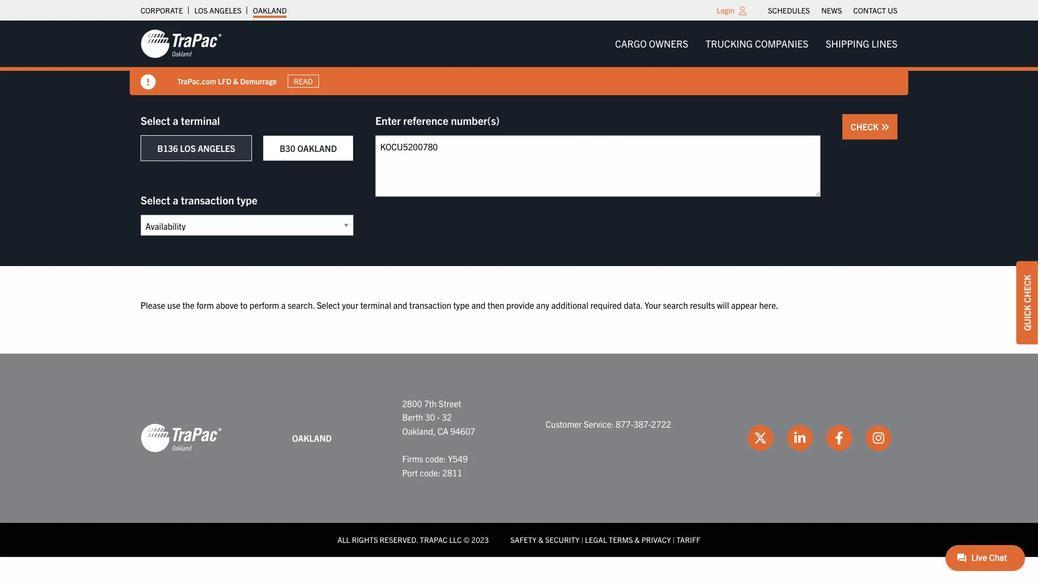Task type: locate. For each thing, give the bounding box(es) containing it.
check button
[[843, 114, 898, 140]]

and right your
[[393, 300, 407, 310]]

0 horizontal spatial &
[[233, 76, 238, 86]]

0 horizontal spatial terminal
[[181, 114, 220, 127]]

0 vertical spatial oakland image
[[141, 29, 222, 59]]

0 vertical spatial angeles
[[210, 5, 242, 15]]

1 and from the left
[[393, 300, 407, 310]]

1 vertical spatial check
[[1022, 275, 1033, 303]]

0 horizontal spatial type
[[237, 193, 258, 207]]

trucking companies
[[706, 37, 809, 50]]

2 and from the left
[[472, 300, 486, 310]]

1 vertical spatial a
[[173, 193, 178, 207]]

0 horizontal spatial check
[[851, 121, 881, 132]]

1 | from the left
[[581, 535, 584, 545]]

angeles
[[210, 5, 242, 15], [198, 143, 235, 154]]

select
[[141, 114, 170, 127], [141, 193, 170, 207], [317, 300, 340, 310]]

data.
[[624, 300, 643, 310]]

2 | from the left
[[673, 535, 675, 545]]

lines
[[872, 37, 898, 50]]

1 horizontal spatial terminal
[[360, 300, 391, 310]]

oakland image inside footer
[[141, 423, 222, 453]]

b136
[[157, 143, 178, 154]]

1 vertical spatial oakland image
[[141, 423, 222, 453]]

angeles left "oakland" link
[[210, 5, 242, 15]]

1 horizontal spatial and
[[472, 300, 486, 310]]

footer
[[0, 353, 1038, 557]]

menu bar
[[763, 3, 903, 18], [607, 33, 906, 55]]

light image
[[739, 6, 747, 15]]

transaction
[[181, 193, 234, 207], [409, 300, 451, 310]]

-
[[437, 412, 440, 423]]

1 horizontal spatial |
[[673, 535, 675, 545]]

login
[[717, 5, 735, 15]]

1 vertical spatial oakland
[[297, 143, 337, 154]]

terminal right your
[[360, 300, 391, 310]]

corporate link
[[141, 3, 183, 18]]

0 horizontal spatial |
[[581, 535, 584, 545]]

0 vertical spatial transaction
[[181, 193, 234, 207]]

y549
[[448, 453, 468, 464]]

berth
[[402, 412, 423, 423]]

please
[[141, 300, 165, 310]]

results
[[690, 300, 715, 310]]

all
[[338, 535, 350, 545]]

search.
[[288, 300, 315, 310]]

2800
[[402, 398, 422, 409]]

877-
[[616, 419, 634, 429]]

angeles down select a terminal
[[198, 143, 235, 154]]

select up b136
[[141, 114, 170, 127]]

menu bar down light image
[[607, 33, 906, 55]]

trapac.com lfd & demurrage
[[177, 76, 277, 86]]

2 oakland image from the top
[[141, 423, 222, 453]]

| left tariff link on the bottom of the page
[[673, 535, 675, 545]]

0 vertical spatial oakland
[[253, 5, 287, 15]]

companies
[[755, 37, 809, 50]]

0 vertical spatial menu bar
[[763, 3, 903, 18]]

select for select a terminal
[[141, 114, 170, 127]]

terminal up b136 los angeles
[[181, 114, 220, 127]]

trucking
[[706, 37, 753, 50]]

1 oakland image from the top
[[141, 29, 222, 59]]

contact us link
[[854, 3, 898, 18]]

& right lfd
[[233, 76, 238, 86]]

security
[[545, 535, 580, 545]]

a left search.
[[281, 300, 286, 310]]

1 vertical spatial select
[[141, 193, 170, 207]]

& inside banner
[[233, 76, 238, 86]]

0 vertical spatial code:
[[425, 453, 446, 464]]

code: right port
[[420, 467, 441, 478]]

and left then in the bottom left of the page
[[472, 300, 486, 310]]

2722
[[652, 419, 671, 429]]

oakland
[[253, 5, 287, 15], [297, 143, 337, 154], [292, 432, 332, 443]]

1 vertical spatial angeles
[[198, 143, 235, 154]]

0 vertical spatial type
[[237, 193, 258, 207]]

oakland,
[[402, 426, 436, 436]]

banner
[[0, 21, 1038, 95]]

footer containing 2800 7th street
[[0, 353, 1038, 557]]

a for terminal
[[173, 114, 178, 127]]

& right terms
[[635, 535, 640, 545]]

select down b136
[[141, 193, 170, 207]]

0 vertical spatial check
[[851, 121, 881, 132]]

oakland image inside banner
[[141, 29, 222, 59]]

a down b136
[[173, 193, 178, 207]]

| left legal
[[581, 535, 584, 545]]

0 vertical spatial terminal
[[181, 114, 220, 127]]

menu bar up the shipping
[[763, 3, 903, 18]]

cargo owners
[[615, 37, 689, 50]]

trucking companies link
[[697, 33, 817, 55]]

select left your
[[317, 300, 340, 310]]

rights
[[352, 535, 378, 545]]

0 vertical spatial a
[[173, 114, 178, 127]]

|
[[581, 535, 584, 545], [673, 535, 675, 545]]

oakland image
[[141, 29, 222, 59], [141, 423, 222, 453]]

legal
[[585, 535, 607, 545]]

to
[[240, 300, 248, 310]]

lfd
[[218, 76, 232, 86]]

llc
[[449, 535, 462, 545]]

los right b136
[[180, 143, 196, 154]]

select a terminal
[[141, 114, 220, 127]]

demurrage
[[240, 76, 277, 86]]

2 vertical spatial oakland
[[292, 432, 332, 443]]

0 vertical spatial select
[[141, 114, 170, 127]]

a up b136
[[173, 114, 178, 127]]

94607
[[451, 426, 475, 436]]

1 vertical spatial type
[[453, 300, 470, 310]]

32
[[442, 412, 452, 423]]

1 horizontal spatial transaction
[[409, 300, 451, 310]]

code: up 2811
[[425, 453, 446, 464]]

b30
[[280, 143, 295, 154]]

number(s)
[[451, 114, 500, 127]]

los
[[194, 5, 208, 15], [180, 143, 196, 154]]

contact
[[854, 5, 886, 15]]

and
[[393, 300, 407, 310], [472, 300, 486, 310]]

code:
[[425, 453, 446, 464], [420, 467, 441, 478]]

0 horizontal spatial transaction
[[181, 193, 234, 207]]

firms code:  y549 port code:  2811
[[402, 453, 468, 478]]

trapac.com
[[177, 76, 216, 86]]

1 vertical spatial menu bar
[[607, 33, 906, 55]]

oakland image for footer at bottom containing 2800 7th street
[[141, 423, 222, 453]]

the
[[182, 300, 195, 310]]

&
[[233, 76, 238, 86], [539, 535, 544, 545], [635, 535, 640, 545]]

port
[[402, 467, 418, 478]]

1 vertical spatial los
[[180, 143, 196, 154]]

your
[[342, 300, 358, 310]]

check
[[851, 121, 881, 132], [1022, 275, 1033, 303]]

type
[[237, 193, 258, 207], [453, 300, 470, 310]]

0 horizontal spatial and
[[393, 300, 407, 310]]

street
[[439, 398, 461, 409]]

reference
[[403, 114, 449, 127]]

privacy
[[642, 535, 671, 545]]

required
[[591, 300, 622, 310]]

contact us
[[854, 5, 898, 15]]

1 vertical spatial terminal
[[360, 300, 391, 310]]

& right safety
[[539, 535, 544, 545]]

los right "corporate" 'link'
[[194, 5, 208, 15]]



Task type: describe. For each thing, give the bounding box(es) containing it.
2 vertical spatial select
[[317, 300, 340, 310]]

los angeles link
[[194, 3, 242, 18]]

login link
[[717, 5, 735, 15]]

firms
[[402, 453, 423, 464]]

©
[[464, 535, 470, 545]]

387-
[[634, 419, 652, 429]]

banner containing cargo owners
[[0, 21, 1038, 95]]

Enter reference number(s) text field
[[375, 135, 821, 197]]

30
[[425, 412, 435, 423]]

schedules
[[768, 5, 810, 15]]

tariff
[[677, 535, 701, 545]]

solid image
[[141, 75, 156, 90]]

2800 7th street berth 30 - 32 oakland, ca 94607
[[402, 398, 475, 436]]

us
[[888, 5, 898, 15]]

owners
[[649, 37, 689, 50]]

oakland inside footer
[[292, 432, 332, 443]]

safety
[[511, 535, 537, 545]]

2811
[[443, 467, 462, 478]]

1 vertical spatial code:
[[420, 467, 441, 478]]

perform
[[250, 300, 279, 310]]

reserved.
[[380, 535, 418, 545]]

quick check
[[1022, 275, 1033, 331]]

los angeles
[[194, 5, 242, 15]]

legal terms & privacy link
[[585, 535, 671, 545]]

customer service: 877-387-2722
[[546, 419, 671, 429]]

shipping
[[826, 37, 870, 50]]

cargo
[[615, 37, 647, 50]]

select for select a transaction type
[[141, 193, 170, 207]]

menu bar containing cargo owners
[[607, 33, 906, 55]]

service:
[[584, 419, 614, 429]]

0 vertical spatial los
[[194, 5, 208, 15]]

1 horizontal spatial check
[[1022, 275, 1033, 303]]

1 horizontal spatial type
[[453, 300, 470, 310]]

1 vertical spatial transaction
[[409, 300, 451, 310]]

schedules link
[[768, 3, 810, 18]]

terms
[[609, 535, 633, 545]]

all rights reserved. trapac llc © 2023
[[338, 535, 489, 545]]

quick check link
[[1017, 261, 1038, 344]]

1 horizontal spatial &
[[539, 535, 544, 545]]

use
[[167, 300, 180, 310]]

quick
[[1022, 305, 1033, 331]]

ca
[[438, 426, 449, 436]]

appear
[[731, 300, 757, 310]]

a for transaction
[[173, 193, 178, 207]]

menu bar containing schedules
[[763, 3, 903, 18]]

shipping lines link
[[817, 33, 906, 55]]

your
[[645, 300, 661, 310]]

2023
[[472, 535, 489, 545]]

safety & security link
[[511, 535, 580, 545]]

read link
[[288, 75, 319, 88]]

will
[[717, 300, 729, 310]]

search
[[663, 300, 688, 310]]

additional
[[552, 300, 589, 310]]

trapac
[[420, 535, 448, 545]]

b136 los angeles
[[157, 143, 235, 154]]

tariff link
[[677, 535, 701, 545]]

oakland image for banner containing cargo owners
[[141, 29, 222, 59]]

check inside button
[[851, 121, 881, 132]]

7th
[[424, 398, 437, 409]]

oakland link
[[253, 3, 287, 18]]

news
[[822, 5, 842, 15]]

solid image
[[881, 123, 890, 131]]

then
[[488, 300, 505, 310]]

enter reference number(s)
[[375, 114, 500, 127]]

customer
[[546, 419, 582, 429]]

provide
[[507, 300, 534, 310]]

b30 oakland
[[280, 143, 337, 154]]

shipping lines
[[826, 37, 898, 50]]

any
[[536, 300, 550, 310]]

2 vertical spatial a
[[281, 300, 286, 310]]

select a transaction type
[[141, 193, 258, 207]]

corporate
[[141, 5, 183, 15]]

2 horizontal spatial &
[[635, 535, 640, 545]]

read
[[294, 76, 313, 86]]

news link
[[822, 3, 842, 18]]

above
[[216, 300, 238, 310]]

cargo owners link
[[607, 33, 697, 55]]

here.
[[759, 300, 779, 310]]

safety & security | legal terms & privacy | tariff
[[511, 535, 701, 545]]

please use the form above to perform a search. select your terminal and transaction type and then provide any additional required data. your search results will appear here.
[[141, 300, 779, 310]]

enter
[[375, 114, 401, 127]]

form
[[197, 300, 214, 310]]



Task type: vqa. For each thing, say whether or not it's contained in the screenshot.
name
no



